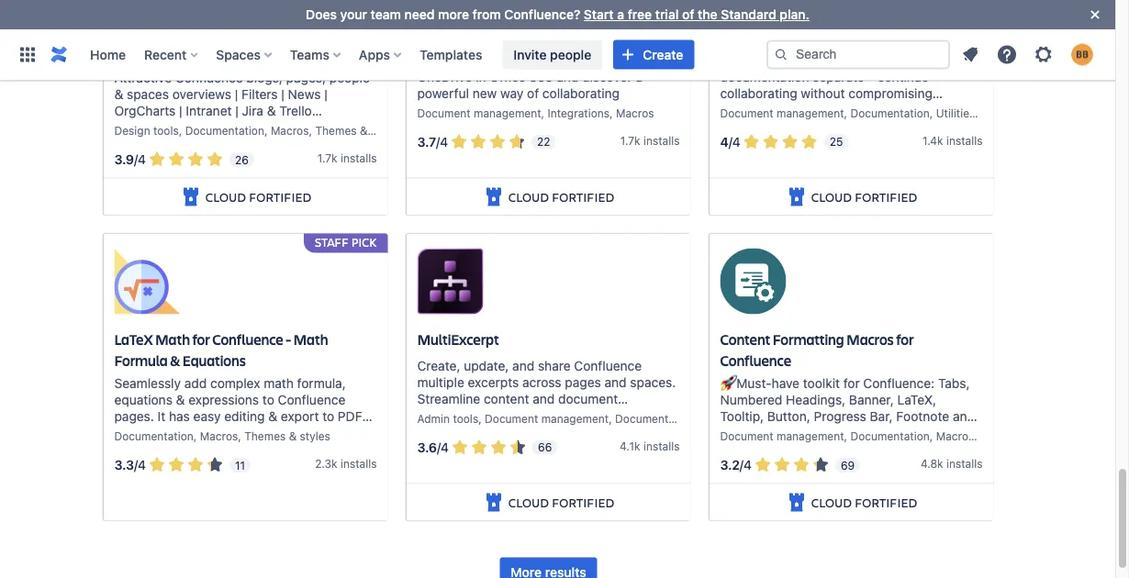 Task type: locate. For each thing, give the bounding box(es) containing it.
🚀
[[720, 376, 733, 391]]

1 horizontal spatial tools
[[453, 413, 479, 425]]

1 collaborating from the left
[[543, 86, 620, 101]]

people down apps
[[330, 70, 370, 85]]

, down trello
[[309, 124, 312, 137]]

your up documentation
[[754, 53, 780, 68]]

to left the "pdf"
[[322, 409, 334, 424]]

confluence up must-
[[720, 351, 792, 370]]

, down progress
[[844, 430, 848, 443]]

1.4k
[[923, 134, 944, 147]]

0 horizontal spatial 1.7k
[[318, 152, 338, 165]]

0 vertical spatial a
[[617, 7, 624, 22]]

cloud fortified app badge image
[[180, 186, 202, 208], [483, 186, 505, 208]]

draft
[[783, 53, 812, 68]]

numbered
[[720, 393, 783, 408]]

documentation for attractive confluence blogs, pages, people & spaces overviews | filters | news | orgcharts | intranet | jira & trello integrations
[[185, 124, 264, 137]]

banner
[[0, 29, 1116, 81]]

install right 2.3k
[[341, 458, 371, 471]]

tools for design
[[153, 124, 179, 137]]

have
[[772, 376, 800, 391]]

0 horizontal spatial your
[[340, 7, 367, 22]]

1 cloud fortified app badge image from the left
[[180, 186, 202, 208]]

confluence up pages
[[574, 358, 642, 374]]

/
[[436, 135, 440, 150], [729, 135, 733, 150], [134, 152, 138, 167], [437, 440, 441, 456], [134, 458, 138, 473], [740, 458, 744, 473]]

tools down streamline
[[453, 413, 479, 425]]

1 horizontal spatial sharepoint
[[574, 53, 638, 68]]

of left "the"
[[682, 7, 695, 22]]

content
[[114, 24, 165, 44], [720, 330, 771, 349]]

3.7 / 4
[[417, 135, 448, 150]]

sharepoint connector for confluence
[[417, 24, 648, 44]]

documentation down intranet
[[185, 124, 264, 137]]

| down pages,
[[324, 87, 328, 102]]

0 horizontal spatial more
[[438, 7, 469, 22]]

for up "equations"
[[192, 330, 210, 349]]

0 horizontal spatial 1.7k install s
[[318, 152, 377, 165]]

s left 4 / 4
[[674, 134, 680, 147]]

org
[[270, 24, 293, 44]]

0 horizontal spatial content
[[114, 24, 165, 44]]

0 horizontal spatial a
[[617, 7, 624, 22]]

cloud for comala
[[811, 189, 852, 206]]

documentation down the 'compromising'
[[851, 107, 930, 120]]

document
[[558, 392, 618, 407]]

math up formula
[[155, 330, 190, 349]]

start a free trial of the standard plan. link
[[584, 7, 810, 22]]

4.1k install s
[[620, 440, 680, 453]]

documentation down "bar," on the right bottom of the page
[[851, 430, 930, 443]]

- up math at the bottom left of the page
[[286, 330, 291, 349]]

0 vertical spatial 1.7k install s
[[621, 134, 680, 147]]

separate
[[813, 69, 865, 84]]

s down workflow
[[977, 134, 983, 147]]

trello
[[279, 103, 312, 118]]

0 vertical spatial tools
[[153, 124, 179, 137]]

staff
[[315, 235, 349, 250]]

powerful
[[417, 86, 469, 101]]

the
[[698, 7, 718, 22]]

1 vertical spatial people
[[330, 70, 370, 85]]

0 horizontal spatial collaborating
[[543, 86, 620, 101]]

confluence up overviews
[[175, 70, 243, 85]]

and down across on the left of page
[[533, 392, 555, 407]]

documentation for keep your draft and published confluence documentation separate - continue collaborating without compromising finalized content
[[851, 107, 930, 120]]

tooltip,
[[720, 409, 764, 424]]

1 vertical spatial tools
[[453, 413, 479, 425]]

spaces
[[216, 47, 261, 62]]

formula,
[[297, 376, 346, 391]]

cloud fortified
[[205, 189, 311, 206], [508, 189, 614, 206], [811, 189, 917, 206], [508, 494, 614, 511], [811, 494, 917, 511]]

content formatting macros for confluence image
[[720, 249, 786, 315]]

3.9 / 4
[[114, 152, 146, 167]]

document up 4 / 4
[[720, 107, 774, 120]]

content down excerpts
[[484, 392, 529, 407]]

0 vertical spatial your
[[340, 7, 367, 22]]

1 horizontal spatial content
[[773, 102, 819, 117]]

,
[[541, 107, 545, 120], [610, 107, 613, 120], [844, 107, 848, 120], [930, 107, 933, 120], [975, 107, 979, 120], [179, 124, 182, 137], [264, 124, 268, 137], [309, 124, 312, 137], [479, 413, 482, 425], [609, 413, 612, 425], [193, 430, 197, 443], [238, 430, 241, 443], [844, 430, 848, 443], [930, 430, 933, 443], [974, 430, 978, 443]]

latex
[[114, 330, 153, 349]]

confluence inside content viz - overviews, org charts, news attractive confluence blogs, pages, people & spaces overviews | filters | news | orgcharts | intranet | jira & trello integrations
[[175, 70, 243, 85]]

formula
[[114, 351, 168, 370]]

management
[[474, 107, 541, 120], [777, 107, 844, 120], [417, 408, 495, 423], [541, 413, 609, 425], [777, 430, 844, 443]]

connector
[[489, 24, 554, 44]]

appswitcher icon image
[[17, 44, 39, 66]]

0 horizontal spatial sharepoint
[[417, 24, 487, 44]]

0 horizontal spatial -
[[189, 24, 194, 44]]

1 horizontal spatial collaborating
[[720, 86, 798, 101]]

, down overviews
[[179, 124, 182, 137]]

styles
[[371, 124, 401, 137], [300, 430, 330, 443], [1036, 430, 1067, 443]]

themes down pages,
[[315, 124, 357, 137]]

pages.
[[114, 409, 154, 424]]

news down pages,
[[288, 87, 321, 102]]

1 horizontal spatial more
[[720, 426, 751, 441]]

/ down powerful
[[436, 135, 440, 150]]

continue
[[878, 69, 929, 84]]

install right 4.8k
[[947, 458, 977, 471]]

2 collaborating from the left
[[720, 86, 798, 101]]

help icon image
[[996, 44, 1018, 66]]

, left utilities
[[930, 107, 933, 120]]

1 vertical spatial sharepoint
[[574, 53, 638, 68]]

confluence up "equations"
[[212, 330, 283, 349]]

your for draft
[[754, 53, 780, 68]]

2 horizontal spatial -
[[868, 69, 874, 84]]

a inside integrate confluence with sharepoint and onedrive in office 365 and discover a powerful new way of collaborating document management , integrations , macros
[[636, 69, 643, 84]]

spaces
[[127, 87, 169, 102]]

cloud fortified app badge image for comala publishing
[[786, 186, 808, 208]]

0 vertical spatial people
[[550, 47, 592, 62]]

1 vertical spatial more
[[720, 426, 751, 441]]

streamline
[[417, 392, 480, 407]]

more left from
[[438, 7, 469, 22]]

your
[[340, 7, 367, 22], [754, 53, 780, 68]]

design
[[114, 124, 150, 137]]

add
[[184, 376, 207, 391]]

1 horizontal spatial people
[[550, 47, 592, 62]]

0 vertical spatial content
[[114, 24, 165, 44]]

macros up 4.8k install s
[[936, 430, 974, 443]]

to down math at the bottom left of the page
[[263, 393, 274, 408]]

2 vertical spatial -
[[286, 330, 291, 349]]

|
[[235, 87, 238, 102], [281, 87, 285, 102], [324, 87, 328, 102], [179, 103, 182, 118], [235, 103, 239, 118]]

4
[[440, 135, 448, 150], [720, 135, 729, 150], [733, 135, 741, 150], [138, 152, 146, 167], [441, 440, 449, 456], [138, 458, 146, 473], [744, 458, 752, 473]]

need
[[405, 7, 435, 22]]

0 horizontal spatial content
[[484, 392, 529, 407]]

people up 365
[[550, 47, 592, 62]]

2 cloud fortified app badge image from the left
[[483, 186, 505, 208]]

1 horizontal spatial math
[[293, 330, 328, 349]]

close image
[[1084, 4, 1106, 26]]

1 vertical spatial a
[[636, 69, 643, 84]]

0 horizontal spatial math
[[155, 330, 190, 349]]

1 horizontal spatial to
[[322, 409, 334, 424]]

s for formatting
[[977, 458, 983, 471]]

invite
[[514, 47, 547, 62]]

, up 4.8k install s
[[974, 430, 978, 443]]

2 horizontal spatial styles
[[1036, 430, 1067, 443]]

settings icon image
[[1033, 44, 1055, 66]]

fortified for content
[[855, 494, 917, 511]]

and
[[642, 53, 664, 68], [815, 53, 837, 68], [557, 69, 579, 84], [512, 358, 535, 374], [605, 375, 627, 390], [533, 392, 555, 407], [953, 409, 975, 424]]

for up banner,
[[844, 376, 860, 391]]

0 vertical spatial more
[[438, 7, 469, 22]]

1 horizontal spatial -
[[286, 330, 291, 349]]

headings,
[[786, 393, 846, 408]]

content inside content formatting macros for confluence
[[720, 330, 771, 349]]

/ for comala
[[729, 135, 733, 150]]

people
[[550, 47, 592, 62], [330, 70, 370, 85]]

styles for 🚀 must-have toolkit for confluence: tabs, numbered headings, banner, latex, tooltip, button, progress bar, footnote and more
[[1036, 430, 1067, 443]]

keep
[[720, 53, 750, 68]]

themes down editing
[[244, 430, 286, 443]]

cloud fortified for content
[[811, 494, 917, 511]]

and down tabs,
[[953, 409, 975, 424]]

sharepoint inside integrate confluence with sharepoint and onedrive in office 365 and discover a powerful new way of collaborating document management , integrations , macros
[[574, 53, 638, 68]]

1.7k install s up staff pick
[[318, 152, 377, 165]]

a left free on the right of page
[[617, 7, 624, 22]]

, down filters
[[264, 124, 268, 137]]

comala publishing image
[[720, 0, 786, 9]]

/ for content
[[740, 458, 744, 473]]

/ for sharepoint
[[436, 135, 440, 150]]

1 vertical spatial -
[[868, 69, 874, 84]]

25
[[830, 136, 843, 149]]

multiexcerpt image
[[417, 249, 483, 315]]

0 horizontal spatial tools
[[153, 124, 179, 137]]

1 horizontal spatial content
[[720, 330, 771, 349]]

toolkit
[[803, 376, 840, 391]]

news
[[114, 45, 151, 65], [288, 87, 321, 102]]

1 horizontal spatial a
[[636, 69, 643, 84]]

macros up confluence:
[[847, 330, 894, 349]]

news up attractive
[[114, 45, 151, 65]]

macros
[[616, 107, 654, 120], [271, 124, 309, 137], [847, 330, 894, 349], [200, 430, 238, 443], [936, 430, 974, 443]]

confluence up office
[[474, 53, 542, 68]]

management down without
[[777, 107, 844, 120]]

fortified down design tools , documentation , macros , themes & styles at the top of page
[[249, 189, 311, 206]]

math up formula,
[[293, 330, 328, 349]]

- inside the latex math for confluence - math formula & equations
[[286, 330, 291, 349]]

| left filters
[[235, 87, 238, 102]]

collaborating up the integrations
[[543, 86, 620, 101]]

1 horizontal spatial styles
[[371, 124, 401, 137]]

1 horizontal spatial 1.7k install s
[[621, 134, 680, 147]]

multiexcerpt
[[417, 330, 499, 349]]

, down discover
[[610, 107, 613, 120]]

seamlessly
[[114, 376, 181, 391]]

0 vertical spatial -
[[189, 24, 194, 44]]

document inside integrate confluence with sharepoint and onedrive in office 365 and discover a powerful new way of collaborating document management , integrations , macros
[[417, 107, 471, 120]]

teams button
[[285, 40, 348, 69]]

0 horizontal spatial cloud fortified app badge image
[[180, 186, 202, 208]]

3.3
[[114, 458, 134, 473]]

start
[[584, 7, 614, 22]]

search image
[[774, 47, 789, 62]]

invite people
[[514, 47, 592, 62]]

document down powerful
[[417, 107, 471, 120]]

does your team need more from confluence? start a free trial of the standard plan.
[[306, 7, 810, 22]]

4 for comala publishing
[[733, 135, 741, 150]]

confluence image
[[48, 44, 70, 66], [48, 44, 70, 66]]

macros inside content formatting macros for confluence
[[847, 330, 894, 349]]

0 vertical spatial news
[[114, 45, 151, 65]]

s for connector
[[674, 134, 680, 147]]

sharepoint up templates
[[417, 24, 487, 44]]

2 horizontal spatial themes
[[981, 430, 1022, 443]]

and down free on the right of page
[[642, 53, 664, 68]]

1 horizontal spatial your
[[754, 53, 780, 68]]

word
[[130, 426, 161, 441]]

0 vertical spatial 1.7k
[[621, 134, 641, 147]]

1 vertical spatial content
[[484, 392, 529, 407]]

s right 2.3k
[[371, 458, 377, 471]]

/ down tooltip,
[[740, 458, 744, 473]]

global element
[[11, 29, 767, 80]]

1 vertical spatial your
[[754, 53, 780, 68]]

for inside content formatting macros for confluence
[[896, 330, 914, 349]]

confluence
[[576, 24, 648, 44], [474, 53, 542, 68], [902, 53, 970, 68], [175, 70, 243, 85], [212, 330, 283, 349], [720, 351, 792, 370], [574, 358, 642, 374], [278, 393, 346, 408]]

fortified down 69
[[855, 494, 917, 511]]

1 vertical spatial 1.7k
[[318, 152, 338, 165]]

confluence?
[[504, 7, 581, 22]]

overviews
[[172, 87, 231, 102]]

cloud fortified app badge image
[[786, 186, 808, 208], [483, 492, 505, 514], [786, 492, 808, 514]]

🚀 must-have toolkit for confluence: tabs, numbered headings, banner, latex, tooltip, button, progress bar, footnote and more
[[720, 376, 975, 441]]

cloud fortified down 69
[[811, 494, 917, 511]]

install down utilities
[[947, 134, 977, 147]]

install
[[644, 134, 674, 147], [947, 134, 977, 147], [341, 152, 371, 165], [644, 440, 674, 453], [341, 458, 371, 471], [947, 458, 977, 471]]

a right discover
[[636, 69, 643, 84]]

content inside content viz - overviews, org charts, news attractive confluence blogs, pages, people & spaces overviews | filters | news | orgcharts | intranet | jira & trello integrations
[[114, 24, 165, 44]]

people inside button
[[550, 47, 592, 62]]

s right 4.8k
[[977, 458, 983, 471]]

sharepoint connector for confluence image
[[417, 0, 483, 9]]

notification icon image
[[960, 44, 982, 66]]

published
[[841, 53, 899, 68]]

and down with
[[557, 69, 579, 84]]

s
[[674, 134, 680, 147], [977, 134, 983, 147], [371, 152, 377, 165], [674, 440, 680, 453], [371, 458, 377, 471], [977, 458, 983, 471]]

more inside 🚀 must-have toolkit for confluence: tabs, numbered headings, banner, latex, tooltip, button, progress bar, footnote and more
[[720, 426, 751, 441]]

cloud down "25"
[[811, 189, 852, 206]]

1 vertical spatial content
[[720, 330, 771, 349]]

4.8k install s
[[921, 458, 983, 471]]

documentation , macros , themes & styles
[[114, 430, 330, 443]]

macros down trello
[[271, 124, 309, 137]]

365
[[529, 69, 553, 84]]

0 horizontal spatial of
[[527, 86, 539, 101]]

themes up 4.8k install s
[[981, 430, 1022, 443]]

cloud down 69
[[811, 494, 852, 511]]

/ down design
[[134, 152, 138, 167]]

collaborating down documentation
[[720, 86, 798, 101]]

0 vertical spatial content
[[773, 102, 819, 117]]

2.3k install s
[[315, 458, 377, 471]]

1.7k install s for and
[[621, 134, 680, 147]]

1 horizontal spatial of
[[682, 7, 695, 22]]

cloud fortified app badge image for in
[[483, 186, 505, 208]]

confluence inside seamlessly add complex math formula, equations & expressions to confluence pages. it has easy editing & export to pdf or word
[[278, 393, 346, 408]]

- right viz
[[189, 24, 194, 44]]

across
[[522, 375, 562, 390]]

multiple
[[417, 375, 464, 390]]

themes
[[315, 124, 357, 137], [244, 430, 286, 443], [981, 430, 1022, 443]]

styles for attractive confluence blogs, pages, people & spaces overviews | filters | news | orgcharts | intranet | jira & trello integrations
[[371, 124, 401, 137]]

cloud down 22
[[508, 189, 549, 206]]

your inside keep your draft and published confluence documentation separate - continue collaborating without compromising finalized content
[[754, 53, 780, 68]]

sharepoint up discover
[[574, 53, 638, 68]]

management down way
[[474, 107, 541, 120]]

0 horizontal spatial people
[[330, 70, 370, 85]]

pages,
[[286, 70, 326, 85]]

your left team
[[340, 7, 367, 22]]

onedrive
[[417, 69, 472, 84]]

content up must-
[[720, 330, 771, 349]]

1 vertical spatial 1.7k install s
[[318, 152, 377, 165]]

documentation for 🚀 must-have toolkit for confluence: tabs, numbered headings, banner, latex, tooltip, button, progress bar, footnote and more
[[851, 430, 930, 443]]

management down streamline
[[417, 408, 495, 423]]

tools down orgcharts
[[153, 124, 179, 137]]

more down tooltip,
[[720, 426, 751, 441]]

, down easy
[[193, 430, 197, 443]]

s for publishing
[[977, 134, 983, 147]]

invite people button
[[503, 40, 603, 69]]

without
[[801, 86, 845, 101]]

0 vertical spatial to
[[263, 393, 274, 408]]

spaces button
[[211, 40, 279, 69]]

1 vertical spatial of
[[527, 86, 539, 101]]

0 horizontal spatial styles
[[300, 430, 330, 443]]

1 horizontal spatial news
[[288, 87, 321, 102]]

1 horizontal spatial 1.7k
[[621, 134, 641, 147]]

0 vertical spatial sharepoint
[[417, 24, 487, 44]]

1 horizontal spatial themes
[[315, 124, 357, 137]]

install left 4 / 4
[[644, 134, 674, 147]]

people inside content viz - overviews, org charts, news attractive confluence blogs, pages, people & spaces overviews | filters | news | orgcharts | intranet | jira & trello integrations
[[330, 70, 370, 85]]

1 horizontal spatial cloud fortified app badge image
[[483, 186, 505, 208]]

update,
[[464, 358, 509, 374]]

1.7k install s down discover
[[621, 134, 680, 147]]

cloud fortified app badge image for news
[[180, 186, 202, 208]]



Task type: vqa. For each thing, say whether or not it's contained in the screenshot.
Comala
yes



Task type: describe. For each thing, give the bounding box(es) containing it.
1.7k for org
[[318, 152, 338, 165]]

cloud for sharepoint
[[508, 189, 549, 206]]

keep your draft and published confluence documentation separate - continue collaborating without compromising finalized content
[[720, 53, 970, 117]]

integrate
[[417, 53, 471, 68]]

1 math from the left
[[155, 330, 190, 349]]

document management , documentation , utilities , workflow
[[720, 107, 1030, 120]]

install right 4.1k
[[644, 440, 674, 453]]

free
[[628, 7, 652, 22]]

documentation down the it
[[114, 430, 193, 443]]

home
[[90, 47, 126, 62]]

management down document on the bottom
[[541, 413, 609, 425]]

for inside 🚀 must-have toolkit for confluence: tabs, numbered headings, banner, latex, tooltip, button, progress bar, footnote and more
[[844, 376, 860, 391]]

| left jira
[[235, 103, 239, 118]]

content inside keep your draft and published confluence documentation separate - continue collaborating without compromising finalized content
[[773, 102, 819, 117]]

confluence inside create, update, and share confluence multiple excerpts across pages and spaces. streamline content and document management
[[574, 358, 642, 374]]

button,
[[767, 409, 811, 424]]

document management , documentation , macros , themes & styles
[[720, 430, 1067, 443]]

fortified down 66
[[552, 494, 614, 511]]

confluence inside keep your draft and published confluence documentation separate - continue collaborating without compromising finalized content
[[902, 53, 970, 68]]

does
[[306, 7, 337, 22]]

publishing
[[772, 24, 838, 44]]

trial
[[655, 7, 679, 22]]

collaborating inside integrate confluence with sharepoint and onedrive in office 365 and discover a powerful new way of collaborating document management , integrations , macros
[[543, 86, 620, 101]]

jira
[[242, 103, 264, 118]]

install for publishing
[[947, 134, 977, 147]]

themes for 🚀 must-have toolkit for confluence: tabs, numbered headings, banner, latex, tooltip, button, progress bar, footnote and more
[[981, 430, 1022, 443]]

editing
[[224, 409, 265, 424]]

1.4k install s
[[923, 134, 983, 147]]

recent button
[[139, 40, 205, 69]]

confluence down 'start'
[[576, 24, 648, 44]]

cloud fortified for sharepoint
[[508, 189, 614, 206]]

, down without
[[844, 107, 848, 120]]

footnote
[[896, 409, 950, 424]]

or
[[114, 426, 127, 441]]

management inside create, update, and share confluence multiple excerpts across pages and spaces. streamline content and document management
[[417, 408, 495, 423]]

latex,
[[898, 393, 937, 408]]

pdf
[[338, 409, 362, 424]]

cloud down 66
[[508, 494, 549, 511]]

finalized
[[720, 102, 770, 117]]

intranet
[[186, 103, 232, 118]]

for inside the latex math for confluence - math formula & equations
[[192, 330, 210, 349]]

confluence inside content formatting macros for confluence
[[720, 351, 792, 370]]

cloud fortified app badge image for content formatting macros for confluence
[[786, 492, 808, 514]]

3.6
[[417, 440, 437, 456]]

content for content viz - overviews, org charts, news attractive confluence blogs, pages, people & spaces overviews | filters | news | orgcharts | intranet | jira & trello integrations
[[114, 24, 165, 44]]

tools for admin
[[453, 413, 479, 425]]

0 horizontal spatial to
[[263, 393, 274, 408]]

2 math from the left
[[293, 330, 328, 349]]

content for content formatting macros for confluence
[[720, 330, 771, 349]]

must-
[[737, 376, 772, 391]]

1 vertical spatial news
[[288, 87, 321, 102]]

your for team
[[340, 7, 367, 22]]

install up 'pick'
[[341, 152, 371, 165]]

, down streamline
[[479, 413, 482, 425]]

documentation up the 4.1k install s
[[615, 413, 694, 425]]

Search field
[[767, 40, 950, 69]]

management inside integrate confluence with sharepoint and onedrive in office 365 and discover a powerful new way of collaborating document management , integrations , macros
[[474, 107, 541, 120]]

tabs,
[[938, 376, 970, 391]]

latex math for confluence - math formula & equations image
[[114, 249, 180, 315]]

integrations
[[548, 107, 610, 120]]

integrate confluence with sharepoint and onedrive in office 365 and discover a powerful new way of collaborating document management , integrations , macros
[[417, 53, 664, 120]]

teams
[[290, 47, 330, 62]]

management down button,
[[777, 430, 844, 443]]

s up 'pick'
[[371, 152, 377, 165]]

& inside the latex math for confluence - math formula & equations
[[170, 351, 180, 370]]

staff pick
[[315, 235, 377, 250]]

and inside keep your draft and published confluence documentation separate - continue collaborating without compromising finalized content
[[815, 53, 837, 68]]

documentation
[[720, 69, 809, 84]]

1.7k for and
[[621, 134, 641, 147]]

share
[[538, 358, 571, 374]]

0 horizontal spatial themes
[[244, 430, 286, 443]]

2.3k
[[315, 458, 338, 471]]

69
[[841, 459, 855, 472]]

3.2
[[720, 458, 740, 473]]

admin tools , document management , documentation
[[417, 413, 694, 425]]

expressions
[[188, 393, 259, 408]]

install for connector
[[644, 134, 674, 147]]

discover
[[582, 69, 632, 84]]

0 vertical spatial of
[[682, 7, 695, 22]]

your profile and preferences image
[[1072, 44, 1094, 66]]

cloud fortified down the 26 at the top
[[205, 189, 311, 206]]

/ for latex
[[134, 458, 138, 473]]

spaces.
[[630, 375, 676, 390]]

4 for content formatting macros for confluence
[[744, 458, 752, 473]]

/ down admin
[[437, 440, 441, 456]]

3.2 / 4
[[720, 458, 752, 473]]

progress
[[814, 409, 867, 424]]

- inside content viz - overviews, org charts, news attractive confluence blogs, pages, people & spaces overviews | filters | news | orgcharts | intranet | jira & trello integrations
[[189, 24, 194, 44]]

cloud for content
[[811, 494, 852, 511]]

themes for attractive confluence blogs, pages, people & spaces overviews | filters | news | orgcharts | intranet | jira & trello integrations
[[315, 124, 357, 137]]

complex
[[210, 376, 260, 391]]

overviews,
[[197, 24, 267, 44]]

4 for latex math for confluence - math formula & equations
[[138, 458, 146, 473]]

and inside 🚀 must-have toolkit for confluence: tabs, numbered headings, banner, latex, tooltip, button, progress bar, footnote and more
[[953, 409, 975, 424]]

document down tooltip,
[[720, 430, 774, 443]]

, down footnote
[[930, 430, 933, 443]]

macros inside integrate confluence with sharepoint and onedrive in office 365 and discover a powerful new way of collaborating document management , integrations , macros
[[616, 107, 654, 120]]

| up trello
[[281, 87, 285, 102]]

office
[[490, 69, 526, 84]]

fortified for sharepoint
[[552, 189, 614, 206]]

0 horizontal spatial news
[[114, 45, 151, 65]]

with
[[545, 53, 570, 68]]

cloud down the 26 at the top
[[205, 189, 246, 206]]

charts,
[[295, 24, 340, 44]]

66
[[538, 442, 552, 455]]

install for math
[[341, 458, 371, 471]]

of inside integrate confluence with sharepoint and onedrive in office 365 and discover a powerful new way of collaborating document management , integrations , macros
[[527, 86, 539, 101]]

install for formatting
[[947, 458, 977, 471]]

and up document on the bottom
[[605, 375, 627, 390]]

, down editing
[[238, 430, 241, 443]]

latex math for confluence - math formula & equations
[[114, 330, 328, 370]]

3.3 / 4
[[114, 458, 146, 473]]

new
[[473, 86, 497, 101]]

viz
[[167, 24, 187, 44]]

way
[[500, 86, 524, 101]]

content inside create, update, and share confluence multiple excerpts across pages and spaces. streamline content and document management
[[484, 392, 529, 407]]

and up across on the left of page
[[512, 358, 535, 374]]

export
[[281, 409, 319, 424]]

collaborating inside keep your draft and published confluence documentation separate - continue collaborating without compromising finalized content
[[720, 86, 798, 101]]

excerpts
[[468, 375, 519, 390]]

confluence inside the latex math for confluence - math formula & equations
[[212, 330, 283, 349]]

bar,
[[870, 409, 893, 424]]

1.7k install s for org
[[318, 152, 377, 165]]

, left workflow
[[975, 107, 979, 120]]

confluence inside integrate confluence with sharepoint and onedrive in office 365 and discover a powerful new way of collaborating document management , integrations , macros
[[474, 53, 542, 68]]

attractive
[[114, 70, 172, 85]]

recent
[[144, 47, 187, 62]]

banner,
[[849, 393, 894, 408]]

- inside keep your draft and published confluence documentation separate - continue collaborating without compromising finalized content
[[868, 69, 874, 84]]

integrations
[[114, 120, 185, 135]]

cloud fortified down 66
[[508, 494, 614, 511]]

formatting
[[773, 330, 844, 349]]

create, update, and share confluence multiple excerpts across pages and spaces. streamline content and document management
[[417, 358, 676, 423]]

4 for multiexcerpt
[[441, 440, 449, 456]]

for down the "does your team need more from confluence? start a free trial of the standard plan."
[[556, 24, 574, 44]]

| down overviews
[[179, 103, 182, 118]]

create,
[[417, 358, 460, 374]]

team
[[371, 7, 401, 22]]

s for math
[[371, 458, 377, 471]]

, up 22
[[541, 107, 545, 120]]

filters
[[242, 87, 278, 102]]

compromising
[[849, 86, 933, 101]]

, down document on the bottom
[[609, 413, 612, 425]]

standard
[[721, 7, 777, 22]]

content formatting macros for confluence
[[720, 330, 914, 370]]

plan.
[[780, 7, 810, 22]]

macros down easy
[[200, 430, 238, 443]]

pages
[[565, 375, 601, 390]]

create button
[[614, 40, 694, 69]]

1 vertical spatial to
[[322, 409, 334, 424]]

banner containing home
[[0, 29, 1116, 81]]

22
[[537, 136, 551, 149]]

4 for sharepoint connector for confluence
[[440, 135, 448, 150]]

3.9
[[114, 152, 134, 167]]

s right 4.1k
[[674, 440, 680, 453]]

has
[[169, 409, 190, 424]]

design tools , documentation , macros , themes & styles
[[114, 124, 401, 137]]

equations
[[182, 351, 246, 370]]

cloud fortified for comala
[[811, 189, 917, 206]]

document down excerpts
[[485, 413, 538, 425]]

fortified for comala
[[855, 189, 917, 206]]

cloud fortified app badge image for multiexcerpt
[[483, 492, 505, 514]]



